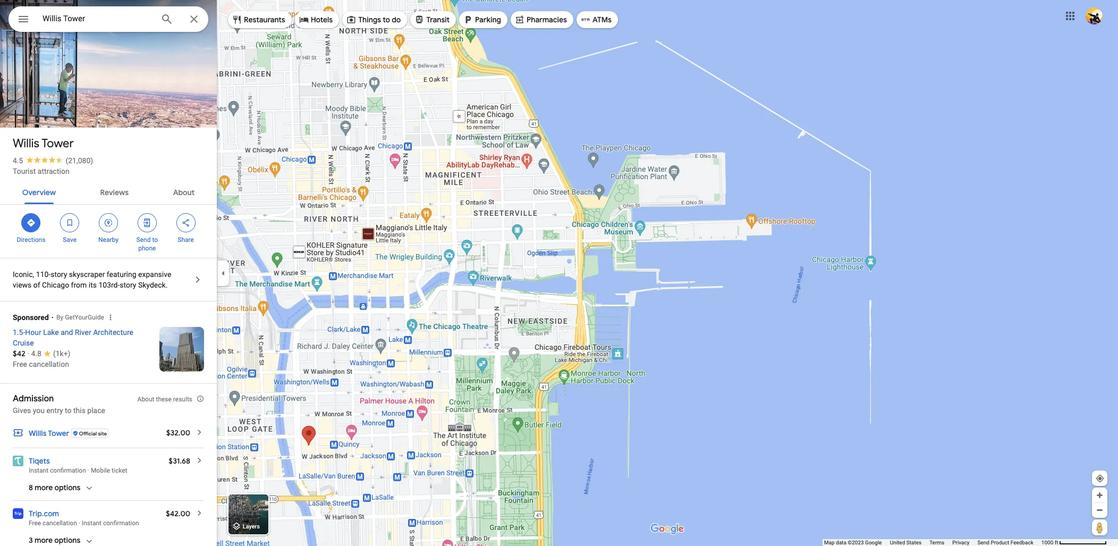 Task type: vqa. For each thing, say whether or not it's contained in the screenshot.
the middle '781'
no



Task type: describe. For each thing, give the bounding box(es) containing it.
show your location image
[[1096, 474, 1106, 483]]

reviews button
[[92, 179, 137, 204]]

zoom out image
[[1097, 506, 1104, 514]]

save
[[63, 236, 77, 244]]

3 more options
[[29, 536, 80, 545]]

by
[[56, 314, 63, 321]]

none field inside willis tower field
[[43, 12, 152, 25]]

1.5-
[[13, 328, 25, 337]]

overview
[[22, 188, 56, 197]]

terms button
[[930, 539, 945, 546]]

0 vertical spatial confirmation
[[50, 467, 86, 474]]

footer inside google maps element
[[825, 539, 1042, 546]]


[[17, 12, 30, 27]]

trip.com
[[29, 509, 59, 519]]

1000 ft
[[1042, 540, 1059, 546]]

1.5-hour lake and river architecture cruise
[[13, 328, 133, 347]]

states
[[907, 540, 922, 546]]

overview button
[[14, 179, 64, 204]]

to for phone
[[152, 236, 158, 244]]

110-
[[36, 270, 51, 279]]

2 vertical spatial to
[[65, 406, 72, 415]]

privacy button
[[953, 539, 970, 546]]

hotels button
[[295, 7, 339, 32]]

to for do
[[383, 15, 390, 24]]

cancellation for free cancellation · instant confirmation
[[43, 520, 77, 527]]

ft
[[1055, 540, 1059, 546]]

options for 3 more options
[[54, 536, 80, 545]]

site
[[98, 430, 107, 437]]

$42 ·
[[13, 349, 31, 358]]

1 vertical spatial instant
[[82, 520, 102, 527]]

about these results
[[137, 396, 193, 403]]

0 horizontal spatial story
[[51, 270, 67, 279]]

free for free cancellation
[[13, 360, 27, 369]]

4.5 stars image
[[23, 156, 66, 163]]

114,166 photos
[[27, 105, 86, 115]]

pharmacies
[[527, 15, 567, 24]]

gives
[[13, 406, 31, 415]]

cruise
[[13, 339, 34, 347]]

admission
[[13, 394, 54, 404]]

8
[[29, 483, 33, 492]]

send for send to phone
[[136, 236, 151, 244]]

free cancellation
[[13, 360, 69, 369]]

iconic, 110-story skyscraper featuring expansive views of chicago from its 103rd-story skydeck. button
[[0, 258, 217, 301]]

· for trip.com
[[79, 520, 80, 527]]

gives you entry to this place
[[13, 406, 105, 415]]

114,166 photos button
[[8, 101, 90, 120]]

 search field
[[9, 6, 208, 34]]

(1k+)
[[53, 349, 70, 358]]

tourist attraction button
[[13, 166, 69, 177]]

attraction
[[38, 167, 69, 175]]

sponsored
[[13, 313, 49, 322]]

skyscraper
[[69, 270, 105, 279]]

(21,080)
[[66, 156, 93, 165]]

phone
[[138, 245, 156, 252]]

parking
[[475, 15, 501, 24]]

1 vertical spatial willis
[[29, 429, 47, 438]]

hotels
[[311, 15, 333, 24]]

entry
[[46, 406, 63, 415]]

reviews
[[100, 188, 129, 197]]

8 more options
[[29, 483, 81, 492]]

map
[[825, 540, 835, 546]]

and
[[61, 328, 73, 337]]

send for send product feedback
[[978, 540, 990, 546]]

$42.00
[[166, 509, 190, 519]]

things to do button
[[343, 7, 407, 32]]

0 vertical spatial willis tower
[[13, 136, 74, 151]]

nearby
[[98, 236, 119, 244]]

zoom in image
[[1097, 491, 1104, 499]]

1 horizontal spatial story
[[120, 281, 136, 289]]

about button
[[165, 179, 203, 204]]

photo of willis tower image
[[0, 0, 217, 187]]

restaurants button
[[228, 7, 292, 32]]

architecture
[[93, 328, 133, 337]]

getyourguide
[[65, 314, 104, 321]]

place
[[87, 406, 105, 415]]

things
[[358, 15, 381, 24]]

$31.68
[[169, 456, 190, 466]]

feedback
[[1011, 540, 1034, 546]]

do
[[392, 15, 401, 24]]

tourist
[[13, 167, 36, 175]]

photos
[[60, 105, 86, 115]]

$42
[[13, 349, 25, 358]]

instant confirmation · mobile ticket
[[29, 467, 127, 474]]

its
[[89, 281, 97, 289]]

4.5
[[13, 156, 23, 165]]

about these results image
[[197, 395, 204, 403]]

send to phone
[[136, 236, 158, 252]]

of
[[33, 281, 40, 289]]

show street view coverage image
[[1093, 520, 1108, 535]]

1000
[[1042, 540, 1054, 546]]

by getyourguide
[[56, 314, 104, 321]]

you
[[33, 406, 45, 415]]

iconic, 110-story skyscraper featuring expansive views of chicago from its 103rd-story skydeck.
[[13, 270, 171, 289]]

1 vertical spatial willis tower
[[29, 429, 69, 438]]

8 more options button
[[29, 482, 94, 501]]

skydeck.
[[138, 281, 168, 289]]



Task type: locate. For each thing, give the bounding box(es) containing it.
0 horizontal spatial instant
[[29, 467, 48, 474]]

1 vertical spatial about
[[137, 396, 154, 403]]

tower up 4.5 stars image
[[42, 136, 74, 151]]

· up 3 more options button
[[79, 520, 80, 527]]

featuring
[[107, 270, 136, 279]]

tourist attraction
[[13, 167, 69, 175]]

send product feedback button
[[978, 539, 1034, 546]]

more right 3 on the bottom of the page
[[35, 536, 53, 545]]

4.8
[[31, 349, 41, 358]]

footer
[[825, 539, 1042, 546]]

1 options from the top
[[55, 483, 81, 492]]

1 horizontal spatial instant
[[82, 520, 102, 527]]

more inside "button"
[[35, 483, 53, 492]]

willis up 4.5
[[13, 136, 39, 151]]

tiqets
[[29, 456, 50, 466]]

mobile
[[91, 467, 110, 474]]

to inside button
[[383, 15, 390, 24]]

· left 4.8
[[27, 349, 29, 358]]

cancellation for free cancellation
[[29, 360, 69, 369]]

sponsored · by getyourguide element
[[13, 306, 217, 326]]

about up 
[[173, 188, 195, 197]]

to left the this
[[65, 406, 72, 415]]

collapse side panel image
[[217, 267, 229, 279]]

cancellation up 3 more options button
[[43, 520, 77, 527]]

directions
[[17, 236, 45, 244]]

0 vertical spatial to
[[383, 15, 390, 24]]

hour
[[25, 328, 41, 337]]

actions for willis tower region
[[0, 205, 217, 258]]

about for about
[[173, 188, 195, 197]]

2 options from the top
[[54, 536, 80, 545]]

0 horizontal spatial to
[[65, 406, 72, 415]]

instant up 3 more options button
[[82, 520, 102, 527]]

1 vertical spatial tower
[[48, 429, 69, 438]]

river
[[75, 328, 91, 337]]

send up phone
[[136, 236, 151, 244]]

0 vertical spatial instant
[[29, 467, 48, 474]]

atms button
[[577, 7, 618, 32]]

options inside button
[[54, 536, 80, 545]]

willis tower up 4.5 stars image
[[13, 136, 74, 151]]

cancellation down 4.8 stars 1k+ reviews image
[[29, 360, 69, 369]]

ticket
[[112, 467, 127, 474]]

instant
[[29, 467, 48, 474], [82, 520, 102, 527]]

this
[[73, 406, 86, 415]]

from
[[71, 281, 87, 289]]

1 vertical spatial free
[[29, 520, 41, 527]]

parking button
[[459, 7, 508, 32]]

more inside button
[[35, 536, 53, 545]]

story down "featuring"
[[120, 281, 136, 289]]

results
[[173, 396, 193, 403]]

0 vertical spatial options
[[55, 483, 81, 492]]

send inside button
[[978, 540, 990, 546]]

data
[[836, 540, 847, 546]]

free
[[13, 360, 27, 369], [29, 520, 41, 527]]

about for about these results
[[137, 396, 154, 403]]

story up chicago
[[51, 270, 67, 279]]

1 horizontal spatial confirmation
[[103, 520, 139, 527]]

more for 8
[[35, 483, 53, 492]]

send inside send to phone
[[136, 236, 151, 244]]

tab list inside google maps element
[[0, 179, 217, 204]]

send left product
[[978, 540, 990, 546]]

0 vertical spatial more
[[35, 483, 53, 492]]

terms
[[930, 540, 945, 546]]

share
[[178, 236, 194, 244]]

options
[[55, 483, 81, 492], [54, 536, 80, 545]]

0 vertical spatial cancellation
[[29, 360, 69, 369]]

more for 3
[[35, 536, 53, 545]]

to left do
[[383, 15, 390, 24]]

0 horizontal spatial free
[[13, 360, 27, 369]]


[[181, 217, 191, 229]]

1 vertical spatial more
[[35, 536, 53, 545]]

4.8 stars 1k+ reviews image
[[31, 348, 70, 359]]

·
[[27, 349, 29, 358], [88, 467, 89, 474], [79, 520, 80, 527]]

things to do
[[358, 15, 401, 24]]

Willis Tower field
[[9, 6, 208, 32]]

instant down tiqets
[[29, 467, 48, 474]]

about left these
[[137, 396, 154, 403]]

1 vertical spatial confirmation
[[103, 520, 139, 527]]

about inside button
[[173, 188, 195, 197]]

map data ©2023 google
[[825, 540, 883, 546]]

confirmation up 8 more options
[[50, 467, 86, 474]]

confirmation down ticket
[[103, 520, 139, 527]]

pharmacies button
[[511, 7, 574, 32]]

options down the "instant confirmation · mobile ticket"
[[55, 483, 81, 492]]

1 vertical spatial to
[[152, 236, 158, 244]]

1 vertical spatial options
[[54, 536, 80, 545]]

1 vertical spatial ·
[[88, 467, 89, 474]]

0 vertical spatial free
[[13, 360, 27, 369]]

114,166
[[27, 105, 57, 115]]

0 horizontal spatial ·
[[27, 349, 29, 358]]

1000 ft button
[[1042, 540, 1108, 546]]

united states
[[891, 540, 922, 546]]

3
[[29, 536, 33, 545]]

to inside send to phone
[[152, 236, 158, 244]]

options down free cancellation · instant confirmation
[[54, 536, 80, 545]]

1 vertical spatial send
[[978, 540, 990, 546]]

atms
[[593, 15, 612, 24]]

footer containing map data ©2023 google
[[825, 539, 1042, 546]]

0 vertical spatial tower
[[42, 136, 74, 151]]

google maps element
[[0, 0, 1119, 546]]


[[142, 217, 152, 229]]

willis tower main content
[[0, 0, 217, 546]]

restaurants
[[244, 15, 285, 24]]

transit
[[427, 15, 450, 24]]

chicago
[[42, 281, 69, 289]]

layers
[[243, 523, 260, 530]]

willis down the you
[[29, 429, 47, 438]]

free down $42
[[13, 360, 27, 369]]

1 vertical spatial cancellation
[[43, 520, 77, 527]]

· for tiqets
[[88, 467, 89, 474]]

expansive
[[138, 270, 171, 279]]

2 horizontal spatial ·
[[88, 467, 89, 474]]

21,080 reviews element
[[66, 156, 93, 165]]

2 vertical spatial ·
[[79, 520, 80, 527]]

tower
[[42, 136, 74, 151], [48, 429, 69, 438]]

to
[[383, 15, 390, 24], [152, 236, 158, 244], [65, 406, 72, 415]]

©2023
[[848, 540, 864, 546]]

free for free cancellation · instant confirmation
[[29, 520, 41, 527]]

1 vertical spatial story
[[120, 281, 136, 289]]

0 vertical spatial story
[[51, 270, 67, 279]]

more right 8
[[35, 483, 53, 492]]

google account: ben nelson  
(ben.nelson1980@gmail.com) image
[[1086, 7, 1103, 24]]

0 vertical spatial willis
[[13, 136, 39, 151]]

1 horizontal spatial to
[[152, 236, 158, 244]]

tower down gives you entry to this place
[[48, 429, 69, 438]]

1 horizontal spatial free
[[29, 520, 41, 527]]

2 horizontal spatial to
[[383, 15, 390, 24]]

1 horizontal spatial send
[[978, 540, 990, 546]]

0 vertical spatial send
[[136, 236, 151, 244]]

$32.00
[[166, 428, 190, 438]]

0 horizontal spatial send
[[136, 236, 151, 244]]

tab list containing overview
[[0, 179, 217, 204]]

free down trip.com
[[29, 520, 41, 527]]

these
[[156, 396, 172, 403]]

willis tower down 'entry'
[[29, 429, 69, 438]]

options inside "button"
[[55, 483, 81, 492]]

1 horizontal spatial about
[[173, 188, 195, 197]]


[[65, 217, 75, 229]]

 button
[[9, 6, 38, 34]]

views
[[13, 281, 32, 289]]


[[104, 217, 113, 229]]

· inside $42 ·
[[27, 349, 29, 358]]

send
[[136, 236, 151, 244], [978, 540, 990, 546]]

united
[[891, 540, 906, 546]]

willis tower
[[13, 136, 74, 151], [29, 429, 69, 438]]

more
[[35, 483, 53, 492], [35, 536, 53, 545]]

0 vertical spatial about
[[173, 188, 195, 197]]

google
[[866, 540, 883, 546]]

official
[[79, 430, 97, 437]]

lake
[[43, 328, 59, 337]]

None field
[[43, 12, 152, 25]]

official site
[[79, 430, 107, 437]]

willis
[[13, 136, 39, 151], [29, 429, 47, 438]]

103rd-
[[99, 281, 120, 289]]


[[26, 217, 36, 229]]

1 horizontal spatial ·
[[79, 520, 80, 527]]

0 vertical spatial ·
[[27, 349, 29, 358]]

· left mobile at bottom left
[[88, 467, 89, 474]]

options for 8 more options
[[55, 483, 81, 492]]

0 horizontal spatial about
[[137, 396, 154, 403]]

0 horizontal spatial confirmation
[[50, 467, 86, 474]]

to up phone
[[152, 236, 158, 244]]

tab list
[[0, 179, 217, 204]]



